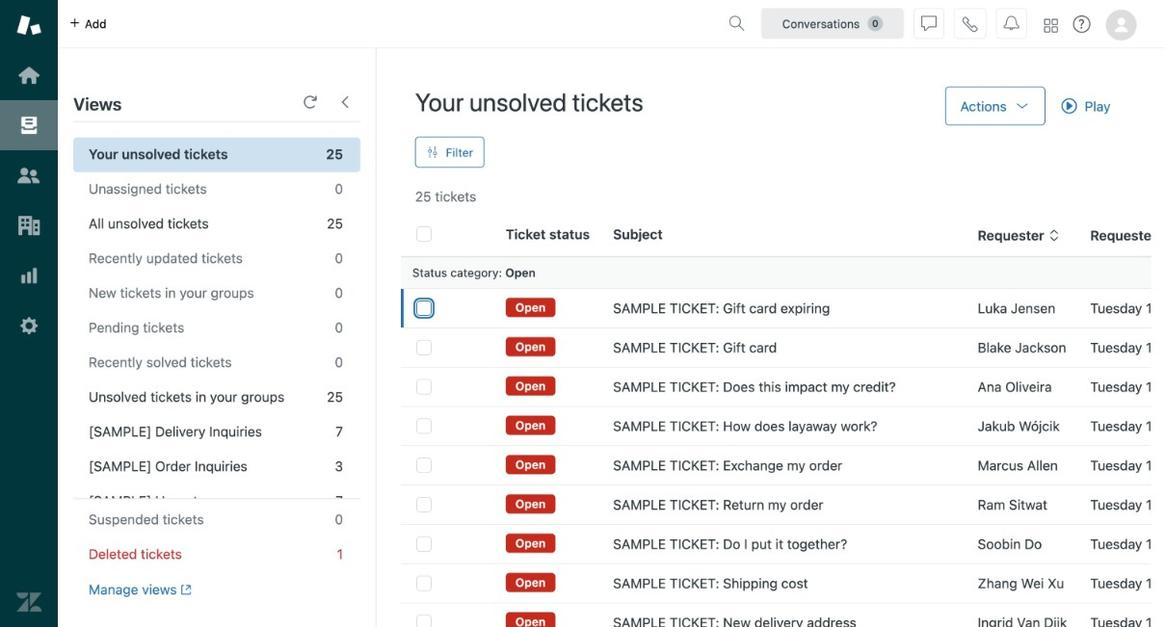 Task type: locate. For each thing, give the bounding box(es) containing it.
opens in a new tab image
[[177, 585, 192, 596]]

refresh views pane image
[[303, 95, 318, 110]]

row
[[401, 289, 1166, 328], [401, 328, 1166, 367], [401, 367, 1166, 407], [401, 407, 1166, 446], [401, 446, 1166, 485], [401, 485, 1166, 525], [401, 525, 1166, 564], [401, 564, 1166, 603], [401, 603, 1166, 628]]

get started image
[[16, 63, 41, 88]]

hide panel views image
[[338, 95, 353, 110]]

button displays agent's chat status as invisible. image
[[922, 16, 937, 31]]

main element
[[0, 0, 58, 628]]

zendesk support image
[[16, 13, 41, 38]]

get help image
[[1074, 15, 1091, 33]]

admin image
[[16, 313, 41, 338]]

2 row from the top
[[401, 328, 1166, 367]]

6 row from the top
[[401, 485, 1166, 525]]

organizations image
[[16, 213, 41, 238]]

3 row from the top
[[401, 367, 1166, 407]]



Task type: vqa. For each thing, say whether or not it's contained in the screenshot.
ninth row from the bottom of the page
yes



Task type: describe. For each thing, give the bounding box(es) containing it.
5 row from the top
[[401, 446, 1166, 485]]

zendesk image
[[16, 590, 41, 615]]

9 row from the top
[[401, 603, 1166, 628]]

reporting image
[[16, 263, 41, 288]]

zendesk products image
[[1045, 19, 1058, 32]]

7 row from the top
[[401, 525, 1166, 564]]

customers image
[[16, 163, 41, 188]]

4 row from the top
[[401, 407, 1166, 446]]

views image
[[16, 113, 41, 138]]

1 row from the top
[[401, 289, 1166, 328]]

8 row from the top
[[401, 564, 1166, 603]]

notifications image
[[1004, 16, 1020, 31]]



